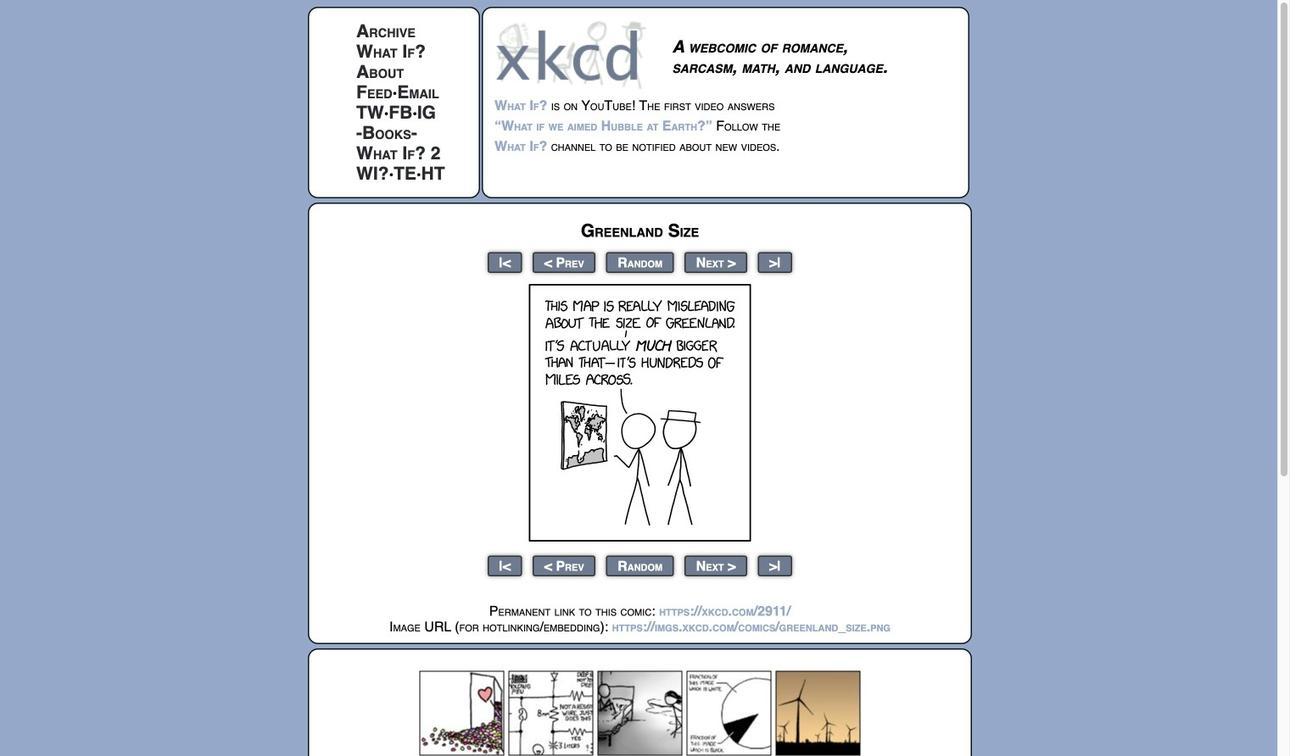 Task type: describe. For each thing, give the bounding box(es) containing it.
xkcd.com logo image
[[495, 20, 652, 90]]



Task type: locate. For each thing, give the bounding box(es) containing it.
greenland size image
[[529, 284, 751, 542]]

selected comics image
[[420, 672, 861, 757]]



